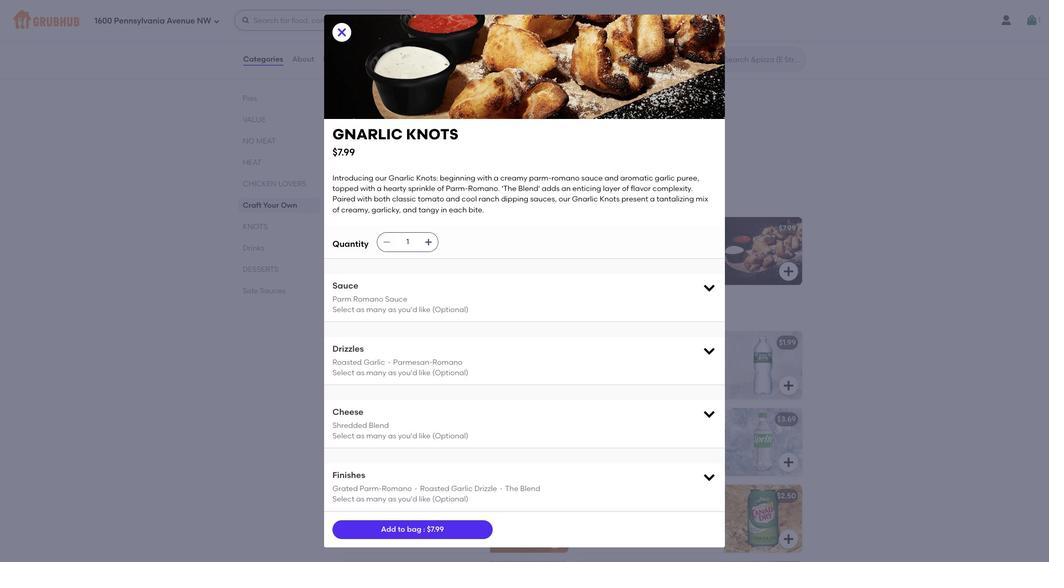Task type: vqa. For each thing, say whether or not it's contained in the screenshot.
ORANGE
yes



Task type: describe. For each thing, give the bounding box(es) containing it.
desserts
[[243, 265, 279, 274]]

1600 pennsylvania avenue nw
[[94, 16, 211, 25]]

2 horizontal spatial a
[[650, 195, 655, 204]]

as down shredded
[[356, 432, 365, 441]]

as down 'parmesan-'
[[388, 369, 396, 377]]

$2.50 button
[[577, 485, 802, 553]]

many inside cheese shredded blend select as many as you'd like (optional)
[[366, 432, 386, 441]]

garlicky,
[[372, 206, 401, 214]]

shredded
[[333, 421, 367, 430]]

smartwater 1l image
[[490, 332, 568, 399]]

reviews button
[[323, 41, 353, 78]]

coke
[[385, 415, 406, 424]]

0 horizontal spatial and
[[403, 206, 417, 214]]

blend inside cheese shredded blend select as many as you'd like (optional)
[[369, 421, 389, 430]]

smartwater
[[349, 338, 401, 347]]

1 vertical spatial a
[[377, 184, 382, 193]]

desserts tab
[[243, 264, 316, 275]]

1
[[1038, 16, 1041, 24]]

add
[[381, 525, 396, 534]]

about button
[[292, 41, 315, 78]]

paired
[[333, 195, 356, 204]]

bag
[[407, 525, 422, 534]]

pizza
[[420, 110, 441, 119]]

craft for craft your own pizza
[[349, 110, 374, 119]]

craft your own tab
[[243, 200, 316, 211]]

0 vertical spatial own
[[399, 79, 425, 92]]

$2.50
[[777, 492, 796, 501]]

1 horizontal spatial of
[[437, 184, 444, 193]]

like inside finishes grated parm-romano ∙ roasted garlic drizzle ∙ the blend select as many as you'd like (optional)
[[419, 495, 431, 504]]

0 vertical spatial a
[[494, 174, 499, 183]]

'the
[[502, 184, 517, 193]]

roasted inside drizzles roasted garlic ∙ parmesan-romano select as many as you'd like (optional)
[[333, 358, 362, 367]]

svg image inside 1 button
[[1026, 14, 1038, 27]]

avenue
[[167, 16, 195, 25]]

add
[[389, 136, 405, 144]]

garlic inside drizzles roasted garlic ∙ parmesan-romano select as many as you'd like (optional)
[[364, 358, 385, 367]]

roasted inside finishes grated parm-romano ∙ roasted garlic drizzle ∙ the blend select as many as you'd like (optional)
[[420, 484, 450, 493]]

categories button
[[243, 41, 284, 78]]

0 vertical spatial our
[[375, 174, 387, 183]]

heat tab
[[243, 157, 316, 168]]

gnarlic knots image
[[724, 217, 802, 285]]

clicking
[[429, 125, 466, 134]]

smartwater 1l
[[349, 338, 409, 347]]

∙ inside drizzles roasted garlic ∙ parmesan-romano select as many as you'd like (optional)
[[387, 358, 392, 367]]

as down coke at the left bottom of page
[[388, 432, 396, 441]]

to
[[398, 525, 405, 534]]

1 vertical spatial gnarlic
[[572, 195, 598, 204]]

bottled coke
[[349, 415, 406, 424]]

gnarlic for gnarlic knots $7.99
[[333, 125, 403, 143]]

1 horizontal spatial drinks
[[341, 307, 376, 320]]

craft your own pizza
[[349, 110, 441, 119]]

vegan
[[349, 224, 376, 233]]

1600
[[94, 16, 112, 25]]

bottled spring water image
[[724, 332, 802, 399]]

finishes
[[333, 471, 365, 481]]

1 horizontal spatial craft
[[341, 79, 370, 92]]

:
[[423, 525, 425, 534]]

Search &pizza (E Street) search field
[[723, 55, 803, 65]]

(optional) inside sauce parm romano sauce select as many as you'd like (optional)
[[432, 305, 469, 314]]

enticing
[[573, 184, 601, 193]]

toppings
[[349, 146, 387, 155]]

garlic inside finishes grated parm-romano ∙ roasted garlic drizzle ∙ the blend select as many as you'd like (optional)
[[451, 484, 473, 493]]

as up add
[[388, 495, 396, 504]]

garlic
[[655, 174, 675, 183]]

both
[[374, 195, 390, 204]]

sauce
[[581, 174, 603, 183]]

gnarlic knots $7.99
[[333, 125, 458, 158]]

select inside sauce parm romano sauce select as many as you'd like (optional)
[[333, 305, 355, 314]]

by
[[419, 125, 428, 134]]

(optional) inside drizzles roasted garlic ∙ parmesan-romano select as many as you'd like (optional)
[[432, 369, 469, 377]]

side sauces tab
[[243, 286, 316, 297]]

hearty
[[384, 184, 406, 193]]

drizzles roasted garlic ∙ parmesan-romano select as many as you'd like (optional)
[[333, 344, 469, 377]]

your for pizza
[[376, 110, 397, 119]]

pies
[[243, 94, 257, 103]]

Input item quantity number field
[[396, 233, 419, 252]]

search icon image
[[707, 53, 720, 66]]

introducing
[[333, 174, 374, 183]]

drizzle
[[474, 484, 497, 493]]

add to bag : $7.99
[[381, 525, 444, 534]]

grated
[[333, 484, 358, 493]]

$1.99 button
[[577, 332, 802, 399]]

layer
[[603, 184, 620, 193]]

sauces
[[260, 287, 286, 295]]

nw
[[197, 16, 211, 25]]

craft your own inside craft your own tab
[[243, 201, 297, 210]]

1 horizontal spatial craft your own
[[341, 79, 425, 92]]

craft inside craft your own tab
[[243, 201, 262, 210]]

$13.99
[[538, 110, 560, 119]]

blend'
[[518, 184, 540, 193]]

creamy
[[500, 174, 527, 183]]

you'd inside finishes grated parm-romano ∙ roasted garlic drizzle ∙ the blend select as many as you'd like (optional)
[[398, 495, 417, 504]]

as down the drizzles
[[356, 369, 365, 377]]

or
[[407, 136, 418, 144]]

orange
[[411, 492, 444, 501]]

knots down the "introducing"
[[341, 193, 380, 206]]

1 button
[[1026, 11, 1041, 30]]

creamy,
[[341, 206, 370, 214]]

side sauces
[[243, 287, 286, 295]]

an
[[562, 184, 571, 193]]

cbr image
[[724, 0, 802, 57]]

mix
[[696, 195, 708, 204]]

like inside cheese shredded blend select as many as you'd like (optional)
[[419, 432, 431, 441]]

knots
[[600, 195, 620, 204]]

craft your own by clicking below to add or remove toppings
[[349, 125, 466, 155]]

tangy
[[419, 206, 439, 214]]

drinks tab
[[243, 243, 316, 254]]

cheese
[[333, 407, 364, 417]]

bite.
[[469, 206, 484, 214]]

own for pizza
[[399, 110, 418, 119]]

parm- inside introducing our gnarlic knots: beginning with a creamy parm-romano sauce and aromatic garlic puree, topped with a hearty sprinkle of parm-romano. 'the blend' adds an enticing layer of flavor complexity. paired with both classic tomato and cool ranch dipping sauces, our gnarlic knots present a tantalizing mix of creamy, garlicky, and tangy in each bite.
[[446, 184, 468, 193]]

cheese shredded blend select as many as you'd like (optional)
[[333, 407, 469, 441]]

vegan knots image
[[490, 217, 568, 285]]

pies tab
[[243, 93, 316, 104]]

cool
[[462, 195, 477, 204]]

puree,
[[677, 174, 699, 183]]

about
[[292, 55, 314, 64]]

chicken
[[243, 180, 277, 188]]

ranch
[[479, 195, 499, 204]]

quantity
[[333, 239, 369, 249]]

dirty bird image
[[490, 0, 568, 57]]

tomato
[[418, 195, 444, 204]]

aromatic
[[620, 174, 653, 183]]

below
[[349, 136, 375, 144]]

knots inside tab
[[243, 222, 268, 231]]

(optional) inside finishes grated parm-romano ∙ roasted garlic drizzle ∙ the blend select as many as you'd like (optional)
[[432, 495, 469, 504]]

adds
[[542, 184, 560, 193]]

many inside drizzles roasted garlic ∙ parmesan-romano select as many as you'd like (optional)
[[366, 369, 386, 377]]

flavor
[[631, 184, 651, 193]]

sauces,
[[530, 195, 557, 204]]

the
[[505, 484, 519, 493]]

like inside sauce parm romano sauce select as many as you'd like (optional)
[[419, 305, 431, 314]]

your inside tab
[[263, 201, 279, 210]]

bottled fanta orange image
[[490, 485, 568, 553]]



Task type: locate. For each thing, give the bounding box(es) containing it.
many down bottled coke
[[366, 432, 386, 441]]

select down grated
[[333, 495, 355, 504]]

knots up drinks tab
[[243, 222, 268, 231]]

$7.99 inside gnarlic knots $7.99
[[333, 146, 355, 158]]

4 like from the top
[[419, 495, 431, 504]]

2 many from the top
[[366, 369, 386, 377]]

a up both
[[377, 184, 382, 193]]

0 horizontal spatial our
[[375, 174, 387, 183]]

0 vertical spatial own
[[399, 110, 418, 119]]

0 vertical spatial your
[[372, 79, 397, 92]]

knots tab
[[243, 221, 316, 232]]

0 vertical spatial and
[[605, 174, 619, 183]]

ginger ale image
[[724, 485, 802, 553]]

side
[[243, 287, 258, 295]]

you'd inside cheese shredded blend select as many as you'd like (optional)
[[398, 432, 417, 441]]

value
[[243, 115, 266, 124]]

finishes grated parm-romano ∙ roasted garlic drizzle ∙ the blend select as many as you'd like (optional)
[[333, 471, 540, 504]]

sauce parm romano sauce select as many as you'd like (optional)
[[333, 281, 469, 314]]

craft for craft your own by clicking below to add or remove toppings
[[349, 125, 374, 134]]

like inside drizzles roasted garlic ∙ parmesan-romano select as many as you'd like (optional)
[[419, 369, 431, 377]]

and up layer
[[605, 174, 619, 183]]

0 vertical spatial roasted
[[333, 358, 362, 367]]

blend right shredded
[[369, 421, 389, 430]]

roasted right fanta
[[420, 484, 450, 493]]

1 vertical spatial romano
[[433, 358, 463, 367]]

1 horizontal spatial ∙
[[414, 484, 418, 493]]

svg image
[[1026, 14, 1038, 27], [783, 37, 795, 50], [425, 238, 433, 246], [702, 407, 717, 421], [549, 456, 561, 469]]

1 horizontal spatial gnarlic
[[572, 195, 598, 204]]

you'd down coke at the left bottom of page
[[398, 432, 417, 441]]

knots for vegan knots
[[377, 224, 403, 233]]

∙ left the
[[499, 484, 504, 493]]

many down smartwater
[[366, 369, 386, 377]]

1 horizontal spatial garlic
[[451, 484, 473, 493]]

1 many from the top
[[366, 305, 386, 314]]

gnarlic inside gnarlic knots $7.99
[[333, 125, 403, 143]]

own for by
[[398, 125, 417, 134]]

parm- right grated
[[360, 484, 382, 493]]

1 vertical spatial garlic
[[451, 484, 473, 493]]

2 craft from the top
[[349, 125, 374, 134]]

svg image
[[242, 16, 250, 25], [213, 18, 220, 24], [336, 26, 348, 39], [549, 37, 561, 50], [383, 238, 391, 246], [549, 265, 561, 278], [783, 265, 795, 278], [702, 280, 717, 295], [702, 344, 717, 358], [549, 380, 561, 392], [783, 380, 795, 392], [783, 456, 795, 469], [702, 470, 717, 485], [549, 533, 561, 546], [783, 533, 795, 546]]

parm- inside finishes grated parm-romano ∙ roasted garlic drizzle ∙ the blend select as many as you'd like (optional)
[[360, 484, 382, 493]]

0 vertical spatial parm-
[[446, 184, 468, 193]]

0 vertical spatial craft
[[349, 110, 374, 119]]

craft your own
[[341, 79, 425, 92], [243, 201, 297, 210]]

1 horizontal spatial our
[[559, 195, 570, 204]]

0 horizontal spatial blend
[[369, 421, 389, 430]]

(optional) inside cheese shredded blend select as many as you'd like (optional)
[[432, 432, 469, 441]]

romano inside sauce parm romano sauce select as many as you'd like (optional)
[[353, 295, 383, 304]]

knots
[[406, 125, 458, 143], [341, 193, 380, 206], [243, 222, 268, 231], [377, 224, 403, 233], [619, 224, 645, 233]]

1 vertical spatial and
[[446, 195, 460, 204]]

2 vertical spatial a
[[650, 195, 655, 204]]

2 like from the top
[[419, 369, 431, 377]]

gnarlic for gnarlic knots
[[583, 224, 618, 233]]

1 vertical spatial own
[[398, 125, 417, 134]]

1 vertical spatial your
[[375, 125, 396, 134]]

parm-
[[529, 174, 552, 183]]

gnarlic up toppings
[[333, 125, 403, 143]]

0 vertical spatial with
[[477, 174, 492, 183]]

2 horizontal spatial of
[[622, 184, 629, 193]]

present
[[622, 195, 648, 204]]

of
[[437, 184, 444, 193], [622, 184, 629, 193], [333, 206, 340, 214]]

own
[[399, 79, 425, 92], [281, 201, 297, 210]]

parm- down "beginning"
[[446, 184, 468, 193]]

0 horizontal spatial sauce
[[333, 281, 358, 291]]

knots down pizza
[[406, 125, 458, 143]]

1 horizontal spatial parm-
[[446, 184, 468, 193]]

4 you'd from the top
[[398, 495, 417, 504]]

parmesan-
[[393, 358, 433, 367]]

0 horizontal spatial drinks
[[243, 244, 264, 253]]

0 vertical spatial sauce
[[333, 281, 358, 291]]

4 many from the top
[[366, 495, 386, 504]]

select inside finishes grated parm-romano ∙ roasted garlic drizzle ∙ the blend select as many as you'd like (optional)
[[333, 495, 355, 504]]

2 you'd from the top
[[398, 369, 417, 377]]

romano
[[353, 295, 383, 304], [433, 358, 463, 367], [382, 484, 412, 493]]

your inside craft your own by clicking below to add or remove toppings
[[375, 125, 396, 134]]

bottled fanta orange button
[[343, 485, 568, 553]]

our up hearty on the top left
[[375, 174, 387, 183]]

no meat
[[243, 137, 276, 146]]

heat
[[243, 158, 262, 167]]

of down the paired
[[333, 206, 340, 214]]

drinks inside tab
[[243, 244, 264, 253]]

your down chicken lovers
[[263, 201, 279, 210]]

1 horizontal spatial sauce
[[385, 295, 408, 304]]

0 horizontal spatial a
[[377, 184, 382, 193]]

your up craft your own pizza
[[372, 79, 397, 92]]

you'd up add to bag : $7.99
[[398, 495, 417, 504]]

2 horizontal spatial ∙
[[499, 484, 504, 493]]

1 horizontal spatial and
[[446, 195, 460, 204]]

2 vertical spatial romano
[[382, 484, 412, 493]]

1 horizontal spatial own
[[399, 79, 425, 92]]

smartwater 1l button
[[343, 332, 568, 399]]

roasted down the drizzles
[[333, 358, 362, 367]]

many inside finishes grated parm-romano ∙ roasted garlic drizzle ∙ the blend select as many as you'd like (optional)
[[366, 495, 386, 504]]

1 horizontal spatial gnarlic
[[583, 224, 618, 233]]

+
[[560, 110, 564, 119]]

1 vertical spatial drinks
[[341, 307, 376, 320]]

1 like from the top
[[419, 305, 431, 314]]

reviews
[[323, 55, 352, 64]]

0 vertical spatial gnarlic
[[389, 174, 415, 183]]

with up romano.
[[477, 174, 492, 183]]

bottled for bottled fanta orange
[[349, 492, 383, 501]]

1 craft from the top
[[349, 110, 374, 119]]

1 horizontal spatial roasted
[[420, 484, 450, 493]]

value tab
[[243, 114, 316, 125]]

$3.69
[[777, 415, 796, 424]]

you'd
[[398, 305, 417, 314], [398, 369, 417, 377], [398, 432, 417, 441], [398, 495, 417, 504]]

select inside drizzles roasted garlic ∙ parmesan-romano select as many as you'd like (optional)
[[333, 369, 355, 377]]

1 vertical spatial parm-
[[360, 484, 382, 493]]

and down classic
[[403, 206, 417, 214]]

0 horizontal spatial own
[[281, 201, 297, 210]]

0 vertical spatial blend
[[369, 421, 389, 430]]

drinks up desserts
[[243, 244, 264, 253]]

your
[[372, 79, 397, 92], [263, 201, 279, 210]]

of right layer
[[622, 184, 629, 193]]

0 vertical spatial romano
[[353, 295, 383, 304]]

1 vertical spatial own
[[281, 201, 297, 210]]

main navigation navigation
[[0, 0, 1049, 41]]

craft your own down chicken lovers
[[243, 201, 297, 210]]

own inside craft your own by clicking below to add or remove toppings
[[398, 125, 417, 134]]

own left pizza
[[399, 110, 418, 119]]

like
[[419, 305, 431, 314], [419, 369, 431, 377], [419, 432, 431, 441], [419, 495, 431, 504]]

4 (optional) from the top
[[432, 495, 469, 504]]

0 vertical spatial drinks
[[243, 244, 264, 253]]

0 vertical spatial your
[[376, 110, 397, 119]]

1 vertical spatial craft
[[243, 201, 262, 210]]

1 you'd from the top
[[398, 305, 417, 314]]

0 horizontal spatial roasted
[[333, 358, 362, 367]]

topped
[[333, 184, 359, 193]]

gnarlic
[[389, 174, 415, 183], [572, 195, 598, 204]]

craft down reviews button
[[341, 79, 370, 92]]

craft inside craft your own by clicking below to add or remove toppings
[[349, 125, 374, 134]]

with up creamy,
[[357, 195, 372, 204]]

∙ right fanta
[[414, 484, 418, 493]]

bottled sprite image
[[724, 408, 802, 476]]

own
[[399, 110, 418, 119], [398, 125, 417, 134]]

1 select from the top
[[333, 305, 355, 314]]

each
[[449, 206, 467, 214]]

with up both
[[360, 184, 375, 193]]

$13.99 +
[[538, 110, 564, 119]]

garlic left the 'drizzle'
[[451, 484, 473, 493]]

1 vertical spatial gnarlic
[[583, 224, 618, 233]]

bottled left coke at the left bottom of page
[[349, 415, 383, 424]]

0 horizontal spatial your
[[263, 201, 279, 210]]

3 select from the top
[[333, 432, 355, 441]]

1l
[[402, 338, 409, 347]]

knots down garlicky,
[[377, 224, 403, 233]]

own down lovers
[[281, 201, 297, 210]]

2 horizontal spatial and
[[605, 174, 619, 183]]

blend right the
[[520, 484, 540, 493]]

0 vertical spatial garlic
[[364, 358, 385, 367]]

blend inside finishes grated parm-romano ∙ roasted garlic drizzle ∙ the blend select as many as you'd like (optional)
[[520, 484, 540, 493]]

own up "or"
[[398, 125, 417, 134]]

chicken lovers tab
[[243, 179, 316, 189]]

you'd down 'parmesan-'
[[398, 369, 417, 377]]

0 vertical spatial gnarlic
[[333, 125, 403, 143]]

garlic down smartwater
[[364, 358, 385, 367]]

romano.
[[468, 184, 500, 193]]

sprinkle
[[408, 184, 435, 193]]

∙ down smartwater 1l
[[387, 358, 392, 367]]

select down the drizzles
[[333, 369, 355, 377]]

dipping
[[501, 195, 528, 204]]

4 select from the top
[[333, 495, 355, 504]]

1 vertical spatial bottled
[[349, 492, 383, 501]]

bottled fanta orange
[[349, 492, 444, 501]]

a up romano.
[[494, 174, 499, 183]]

0 horizontal spatial gnarlic
[[333, 125, 403, 143]]

bottled for bottled coke
[[349, 415, 383, 424]]

drinks down parm
[[341, 307, 376, 320]]

own inside tab
[[281, 201, 297, 210]]

0 horizontal spatial parm-
[[360, 484, 382, 493]]

1 vertical spatial blend
[[520, 484, 540, 493]]

craft down chicken
[[243, 201, 262, 210]]

2 vertical spatial with
[[357, 195, 372, 204]]

0 vertical spatial bottled
[[349, 415, 383, 424]]

1 vertical spatial your
[[263, 201, 279, 210]]

categories
[[243, 55, 283, 64]]

many up add
[[366, 495, 386, 504]]

0 horizontal spatial of
[[333, 206, 340, 214]]

parm
[[333, 295, 352, 304]]

meat
[[256, 137, 276, 146]]

knots for gnarlic knots $7.99
[[406, 125, 458, 143]]

0 vertical spatial craft
[[341, 79, 370, 92]]

your for by
[[375, 125, 396, 134]]

1 vertical spatial craft
[[349, 125, 374, 134]]

as down grated
[[356, 495, 365, 504]]

romano inside drizzles roasted garlic ∙ parmesan-romano select as many as you'd like (optional)
[[433, 358, 463, 367]]

0 horizontal spatial craft your own
[[243, 201, 297, 210]]

select inside cheese shredded blend select as many as you'd like (optional)
[[333, 432, 355, 441]]

no meat tab
[[243, 136, 316, 147]]

knots down present
[[619, 224, 645, 233]]

romano inside finishes grated parm-romano ∙ roasted garlic drizzle ∙ the blend select as many as you'd like (optional)
[[382, 484, 412, 493]]

knots inside gnarlic knots $7.99
[[406, 125, 458, 143]]

1 vertical spatial roasted
[[420, 484, 450, 493]]

remove
[[420, 136, 450, 144]]

sauce up 1l
[[385, 295, 408, 304]]

sauce
[[333, 281, 358, 291], [385, 295, 408, 304]]

0 horizontal spatial ∙
[[387, 358, 392, 367]]

drinks
[[243, 244, 264, 253], [341, 307, 376, 320]]

knots for gnarlic knots
[[619, 224, 645, 233]]

a down flavor
[[650, 195, 655, 204]]

1 horizontal spatial your
[[372, 79, 397, 92]]

2 bottled from the top
[[349, 492, 383, 501]]

drizzles
[[333, 344, 364, 354]]

beginning
[[440, 174, 476, 183]]

a
[[494, 174, 499, 183], [377, 184, 382, 193], [650, 195, 655, 204]]

you'd up 1l
[[398, 305, 417, 314]]

sauce up parm
[[333, 281, 358, 291]]

1 bottled from the top
[[349, 415, 383, 424]]

parm-
[[446, 184, 468, 193], [360, 484, 382, 493]]

3 you'd from the top
[[398, 432, 417, 441]]

bottled
[[349, 415, 383, 424], [349, 492, 383, 501]]

and
[[605, 174, 619, 183], [446, 195, 460, 204], [403, 206, 417, 214]]

pennsylvania
[[114, 16, 165, 25]]

own up craft your own pizza
[[399, 79, 425, 92]]

you'd inside drizzles roasted garlic ∙ parmesan-romano select as many as you'd like (optional)
[[398, 369, 417, 377]]

vegan knots
[[349, 224, 403, 233]]

1 vertical spatial sauce
[[385, 295, 408, 304]]

romano
[[552, 174, 580, 183]]

select down parm
[[333, 305, 355, 314]]

1 vertical spatial with
[[360, 184, 375, 193]]

of up tomato
[[437, 184, 444, 193]]

gnarlic
[[333, 125, 403, 143], [583, 224, 618, 233]]

gnarlic down knots
[[583, 224, 618, 233]]

1 (optional) from the top
[[432, 305, 469, 314]]

gnarlic down the enticing
[[572, 195, 598, 204]]

as up smartwater
[[356, 305, 365, 314]]

craft your own pizza image
[[490, 103, 568, 171]]

0 vertical spatial craft your own
[[341, 79, 425, 92]]

knots:
[[416, 174, 438, 183]]

1 vertical spatial our
[[559, 195, 570, 204]]

gnarlic up hearty on the top left
[[389, 174, 415, 183]]

2 vertical spatial and
[[403, 206, 417, 214]]

1 horizontal spatial blend
[[520, 484, 540, 493]]

0 horizontal spatial gnarlic
[[389, 174, 415, 183]]

3 (optional) from the top
[[432, 432, 469, 441]]

fanta
[[385, 492, 409, 501]]

gnarlic knots
[[583, 224, 645, 233]]

0 horizontal spatial garlic
[[364, 358, 385, 367]]

1 horizontal spatial a
[[494, 174, 499, 183]]

you'd inside sauce parm romano sauce select as many as you'd like (optional)
[[398, 305, 417, 314]]

3 like from the top
[[419, 432, 431, 441]]

blend
[[369, 421, 389, 430], [520, 484, 540, 493]]

craft your own up craft your own pizza
[[341, 79, 425, 92]]

$1.99
[[779, 338, 796, 347]]

craft
[[349, 110, 374, 119], [349, 125, 374, 134]]

and up each
[[446, 195, 460, 204]]

in
[[441, 206, 447, 214]]

2 (optional) from the top
[[432, 369, 469, 377]]

bottled coke image
[[490, 408, 568, 476]]

craft
[[341, 79, 370, 92], [243, 201, 262, 210]]

bottled down 'finishes'
[[349, 492, 383, 501]]

3 many from the top
[[366, 432, 386, 441]]

our
[[375, 174, 387, 183], [559, 195, 570, 204]]

many up smartwater
[[366, 305, 386, 314]]

bottled coke button
[[343, 408, 568, 476]]

introducing our gnarlic knots: beginning with a creamy parm-romano sauce and aromatic garlic puree, topped with a hearty sprinkle of parm-romano. 'the blend' adds an enticing layer of flavor complexity. paired with both classic tomato and cool ranch dipping sauces, our gnarlic knots present a tantalizing mix of creamy, garlicky, and tangy in each bite.
[[333, 174, 710, 214]]

0 horizontal spatial craft
[[243, 201, 262, 210]]

1 vertical spatial craft your own
[[243, 201, 297, 210]]

many inside sauce parm romano sauce select as many as you'd like (optional)
[[366, 305, 386, 314]]

your
[[376, 110, 397, 119], [375, 125, 396, 134]]

as up smartwater 1l
[[388, 305, 396, 314]]

our down an
[[559, 195, 570, 204]]

2 select from the top
[[333, 369, 355, 377]]

select
[[333, 305, 355, 314], [333, 369, 355, 377], [333, 432, 355, 441], [333, 495, 355, 504]]

select down shredded
[[333, 432, 355, 441]]



